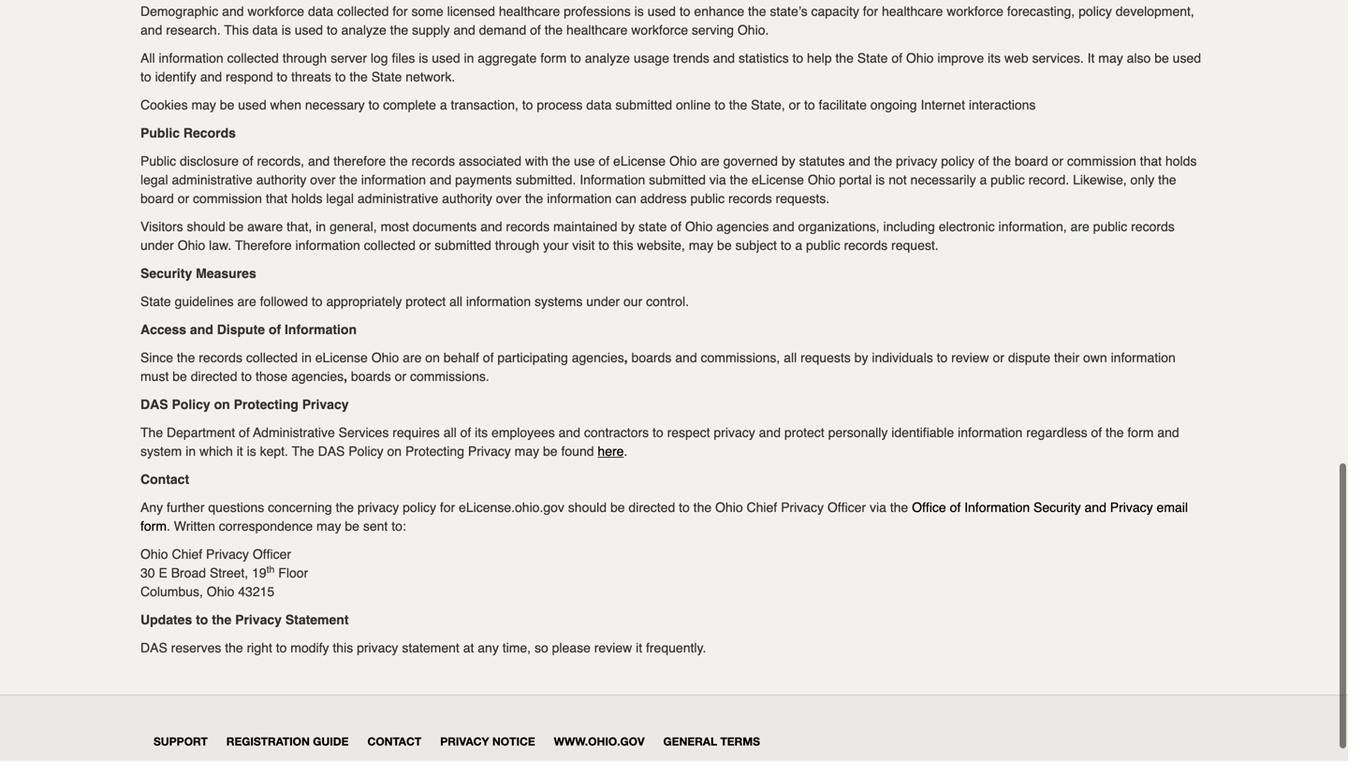 Task type: describe. For each thing, give the bounding box(es) containing it.
department
[[167, 425, 235, 440]]

0 vertical spatial chief
[[747, 500, 777, 515]]

0 horizontal spatial policy
[[172, 397, 210, 412]]

and up all
[[140, 23, 162, 38]]

control.
[[646, 294, 689, 309]]

0 horizontal spatial authority
[[256, 172, 307, 187]]

2 vertical spatial data
[[586, 98, 612, 113]]

1 horizontal spatial officer
[[828, 500, 866, 515]]

state
[[639, 219, 667, 234]]

to inside 'the department of administrative services requires all of its employees and contractors to respect privacy and protect personally identifiable information regardless of the form and system in which it is kept. the das policy on protecting privacy may be found'
[[653, 425, 664, 440]]

the right demand
[[545, 23, 563, 38]]

terms
[[720, 735, 760, 748]]

further
[[167, 500, 205, 515]]

0 horizontal spatial protecting
[[234, 397, 299, 412]]

the down 'respect'
[[694, 500, 712, 515]]

or down since the records collected in elicense ohio are on behalf of participating agencies ,
[[395, 369, 406, 384]]

log
[[371, 51, 388, 66]]

the down therefore
[[339, 172, 358, 187]]

0 vertical spatial elicense
[[613, 154, 666, 169]]

the department of administrative services requires all of its employees and contractors to respect privacy and protect personally identifiable information regardless of the form and system in which it is kept. the das policy on protecting privacy may be found
[[140, 425, 1180, 459]]

records,
[[257, 154, 304, 169]]

here
[[598, 444, 624, 459]]

1 horizontal spatial directed
[[629, 500, 675, 515]]

0 vertical spatial submitted
[[616, 98, 672, 113]]

be inside 'the department of administrative services requires all of its employees and contractors to respect privacy and protect personally identifiable information regardless of the form and system in which it is kept. the das policy on protecting privacy may be found'
[[543, 444, 558, 459]]

transaction,
[[451, 98, 519, 113]]

2 horizontal spatial healthcare
[[882, 4, 943, 19]]

public records
[[140, 126, 236, 141]]

or up visitors on the top left
[[178, 191, 189, 206]]

records up payments
[[412, 154, 455, 169]]

this inside visitors should be aware that, in general, most documents and records maintained by state of ohio agencies and organizations, including electronic information, are public records under ohio law. therefore information collected or submitted through your visit to this website, may be subject to a public records request.
[[613, 238, 634, 253]]

policy inside demographic and workforce data collected for some licensed healthcare professions is used to enhance the state's capacity for healthcare workforce forecasting, policy development, and research. this data is used to analyze the supply and demand of the healthcare workforce serving ohio.
[[1079, 4, 1112, 19]]

registration
[[226, 735, 310, 748]]

1 vertical spatial review
[[594, 641, 632, 656]]

general terms link
[[663, 735, 760, 748]]

1 vertical spatial via
[[870, 500, 887, 515]]

its inside 'the department of administrative services requires all of its employees and contractors to respect privacy and protect personally identifiable information regardless of the form and system in which it is kept. the das policy on protecting privacy may be found'
[[475, 425, 488, 440]]

may down concerning
[[317, 519, 341, 534]]

to left process at top
[[522, 98, 533, 113]]

0 horizontal spatial elicense
[[315, 350, 368, 365]]

visit
[[572, 238, 595, 253]]

0 vertical spatial security
[[140, 266, 192, 281]]

visitors should be aware that, in general, most documents and records maintained by state of ohio agencies and organizations, including electronic information, are public records under ohio law. therefore information collected or submitted through your visit to this website, may be subject to a public records request.
[[140, 219, 1175, 253]]

43215
[[238, 584, 275, 599]]

all
[[140, 51, 155, 66]]

to right right
[[276, 641, 287, 656]]

das for right
[[140, 641, 167, 656]]

collected inside all information collected through server log files is used in aggregate form to analyze usage trends and statistics to help the state of ohio improve its web services. it may also be used to identify and respond to threats to the state network.
[[227, 51, 279, 66]]

2 horizontal spatial elicense
[[752, 172, 804, 187]]

the left the use
[[552, 154, 570, 169]]

demographic and workforce data collected for some licensed healthcare professions is used to enhance the state's capacity for healthcare workforce forecasting, policy development, and research. this data is used to analyze the supply and demand of the healthcare workforce serving ohio.
[[140, 4, 1195, 38]]

the up the reserves
[[212, 613, 232, 628]]

modify
[[291, 641, 329, 656]]

1 vertical spatial under
[[586, 294, 620, 309]]

documents
[[413, 219, 477, 234]]

right
[[247, 641, 272, 656]]

to up server
[[327, 23, 338, 38]]

1 vertical spatial this
[[333, 641, 353, 656]]

submitted.
[[516, 172, 576, 187]]

facilitate
[[819, 98, 867, 113]]

1 vertical spatial ,
[[344, 369, 347, 384]]

2 horizontal spatial state
[[858, 51, 888, 66]]

0 horizontal spatial workforce
[[248, 4, 304, 19]]

subject
[[736, 238, 777, 253]]

agencies inside visitors should be aware that, in general, most documents and records maintained by state of ohio agencies and organizations, including electronic information, are public records under ohio law. therefore information collected or submitted through your visit to this website, may be subject to a public records request.
[[717, 219, 769, 234]]

collected up those
[[246, 350, 298, 365]]

das inside 'the department of administrative services requires all of its employees and contractors to respect privacy and protect personally identifiable information regardless of the form and system in which it is kept. the das policy on protecting privacy may be found'
[[318, 444, 345, 459]]

of right regardless
[[1091, 425, 1102, 440]]

1 horizontal spatial for
[[440, 500, 455, 515]]

administrative
[[253, 425, 335, 440]]

must
[[140, 369, 169, 384]]

of down followed
[[269, 322, 281, 337]]

used up threats
[[295, 23, 323, 38]]

privacy inside ohio chief privacy officer 30 e broad street, 19 th floor columbus, ohio 43215
[[206, 547, 249, 562]]

is right this
[[282, 23, 291, 38]]

may inside 'the department of administrative services requires all of its employees and contractors to respect privacy and protect personally identifiable information regardless of the form and system in which it is kept. the das policy on protecting privacy may be found'
[[515, 444, 539, 459]]

1 vertical spatial .
[[167, 519, 170, 534]]

with
[[525, 154, 549, 169]]

statement
[[285, 613, 349, 628]]

privacy inside 'the department of administrative services requires all of its employees and contractors to respect privacy and protect personally identifiable information regardless of the form and system in which it is kept. the das policy on protecting privacy may be found'
[[468, 444, 511, 459]]

to right followed
[[312, 294, 323, 309]]

the right help
[[836, 51, 854, 66]]

used up network.
[[432, 51, 460, 66]]

which
[[199, 444, 233, 459]]

2 horizontal spatial for
[[863, 4, 878, 19]]

are up the "access and dispute of information"
[[237, 294, 256, 309]]

address
[[640, 191, 687, 206]]

electronic
[[939, 219, 995, 234]]

1 vertical spatial information
[[285, 322, 357, 337]]

0 horizontal spatial data
[[252, 23, 278, 38]]

any further questions concerning the privacy policy for elicense.ohio.gov should be directed to the ohio chief privacy officer via the
[[140, 500, 912, 515]]

public down likewise,
[[1093, 219, 1128, 234]]

to up when
[[277, 69, 288, 84]]

process
[[537, 98, 583, 113]]

of inside visitors should be aware that, in general, most documents and records maintained by state of ohio agencies and organizations, including electronic information, are public records under ohio law. therefore information collected or submitted through your visit to this website, may be subject to a public records request.
[[671, 219, 682, 234]]

all inside boards and commissions, all requests by individuals to review or dispute their own information must be directed to those agencies
[[784, 350, 797, 365]]

0 vertical spatial on
[[425, 350, 440, 365]]

2 horizontal spatial workforce
[[947, 4, 1004, 19]]

the up ohio.
[[748, 4, 766, 19]]

their
[[1054, 350, 1080, 365]]

privacy notice
[[440, 735, 535, 748]]

1 horizontal spatial agencies
[[572, 350, 624, 365]]

and down guidelines
[[190, 322, 213, 337]]

privacy inside office of information security and privacy email form
[[1110, 500, 1153, 515]]

used down respond
[[238, 98, 267, 113]]

and right records,
[[308, 154, 330, 169]]

to left facilitate
[[804, 98, 815, 113]]

to down server
[[335, 69, 346, 84]]

and right identify
[[200, 69, 222, 84]]

0 vertical spatial the
[[140, 425, 163, 440]]

to right subject
[[781, 238, 792, 253]]

and down commissions,
[[759, 425, 781, 440]]

privacy left statement
[[357, 641, 398, 656]]

law.
[[209, 238, 232, 253]]

www.ohio.gov
[[554, 735, 645, 748]]

1 vertical spatial legal
[[326, 191, 354, 206]]

our
[[624, 294, 643, 309]]

public disclosure of records, and therefore the records associated with the use of elicense ohio are governed by statutes and the privacy policy of the board or commission that holds legal administrative authority over the information and payments submitted. information submitted via the elicense ohio portal is not necessarily a public record. likewise, only the board or commission that holds legal administrative authority over the information can address public records requests.
[[140, 154, 1197, 206]]

of right behalf
[[483, 350, 494, 365]]

das reserves the right to modify this privacy statement at any time, so please review it frequently.
[[140, 641, 706, 656]]

boards inside boards and commissions, all requests by individuals to review or dispute their own information must be directed to those agencies
[[632, 350, 672, 365]]

ongoing
[[871, 98, 917, 113]]

is inside public disclosure of records, and therefore the records associated with the use of elicense ohio are governed by statutes and the privacy policy of the board or commission that holds legal administrative authority over the information and payments submitted. information submitted via the elicense ohio portal is not necessarily a public record. likewise, only the board or commission that holds legal administrative authority over the information can address public records requests.
[[876, 172, 885, 187]]

. written correspondence may be sent to:
[[167, 519, 406, 534]]

1 vertical spatial commission
[[193, 191, 262, 206]]

may up "records"
[[191, 98, 216, 113]]

web
[[1005, 51, 1029, 66]]

0 vertical spatial over
[[310, 172, 336, 187]]

records up the your
[[506, 219, 550, 234]]

0 horizontal spatial policy
[[403, 500, 436, 515]]

the left office
[[890, 500, 909, 515]]

of inside office of information security and privacy email form
[[950, 500, 961, 515]]

information inside visitors should be aware that, in general, most documents and records maintained by state of ohio agencies and organizations, including electronic information, are public records under ohio law. therefore information collected or submitted through your visit to this website, may be subject to a public records request.
[[295, 238, 360, 253]]

portal
[[839, 172, 872, 187]]

aggregate
[[478, 51, 537, 66]]

1 horizontal spatial commission
[[1067, 154, 1137, 169]]

it inside 'the department of administrative services requires all of its employees and contractors to respect privacy and protect personally identifiable information regardless of the form and system in which it is kept. the das policy on protecting privacy may be found'
[[237, 444, 243, 459]]

improve
[[938, 51, 984, 66]]

complete
[[383, 98, 436, 113]]

be up "records"
[[220, 98, 234, 113]]

please
[[552, 641, 591, 656]]

1 horizontal spatial the
[[292, 444, 314, 459]]

submitted inside public disclosure of records, and therefore the records associated with the use of elicense ohio are governed by statutes and the privacy policy of the board or commission that holds legal administrative authority over the information and payments submitted. information submitted via the elicense ohio portal is not necessarily a public record. likewise, only the board or commission that holds legal administrative authority over the information can address public records requests.
[[649, 172, 706, 187]]

0 horizontal spatial healthcare
[[499, 4, 560, 19]]

statistics
[[739, 51, 789, 66]]

and down licensed
[[454, 23, 475, 38]]

and up email
[[1158, 425, 1180, 440]]

the left the state,
[[729, 98, 747, 113]]

the left right
[[225, 641, 243, 656]]

in inside all information collected through server log files is used in aggregate form to analyze usage trends and statistics to help the state of ohio improve its web services. it may also be used to identify and respond to threats to the state network.
[[464, 51, 474, 66]]

1 vertical spatial over
[[496, 191, 522, 206]]

public left record. on the top right of page
[[991, 172, 1025, 187]]

0 horizontal spatial that
[[266, 191, 288, 206]]

privacy up sent
[[358, 500, 399, 515]]

be down the here .
[[610, 500, 625, 515]]

to up the reserves
[[196, 613, 208, 628]]

to up cookies may be used when necessary to complete a transaction, to process data submitted online to the state, or to facilitate ongoing internet interactions on the top
[[570, 51, 581, 66]]

systems
[[535, 294, 583, 309]]

to down all
[[140, 69, 151, 84]]

the right since on the left top of the page
[[177, 350, 195, 365]]

the right only
[[1158, 172, 1177, 187]]

floor
[[278, 566, 308, 581]]

used up usage
[[648, 4, 676, 19]]

help
[[807, 51, 832, 66]]

information left systems
[[466, 294, 531, 309]]

protect inside 'the department of administrative services requires all of its employees and contractors to respect privacy and protect personally identifiable information regardless of the form and system in which it is kept. the das policy on protecting privacy may be found'
[[785, 425, 825, 440]]

some
[[412, 4, 444, 19]]

updates to the privacy statement
[[140, 613, 349, 628]]

, boards or commissions.
[[344, 369, 489, 384]]

0 horizontal spatial boards
[[351, 369, 391, 384]]

are up , boards or commissions.
[[403, 350, 422, 365]]

1 vertical spatial authority
[[442, 191, 492, 206]]

security inside office of information security and privacy email form
[[1034, 500, 1081, 515]]

therefore
[[235, 238, 292, 253]]

requests
[[801, 350, 851, 365]]

collected inside visitors should be aware that, in general, most documents and records maintained by state of ohio agencies and organizations, including electronic information, are public records under ohio law. therefore information collected or submitted through your visit to this website, may be subject to a public records request.
[[364, 238, 416, 253]]

records down governed
[[728, 191, 772, 206]]

and up the portal
[[849, 154, 871, 169]]

information inside office of information security and privacy email form
[[965, 500, 1030, 515]]

2 vertical spatial state
[[140, 294, 171, 309]]

the down server
[[350, 69, 368, 84]]

sent
[[363, 519, 388, 534]]

threats
[[291, 69, 331, 84]]

records down only
[[1131, 219, 1175, 234]]

also
[[1127, 51, 1151, 66]]

0 horizontal spatial for
[[393, 4, 408, 19]]

contractors
[[584, 425, 649, 440]]

of down 'interactions'
[[978, 154, 989, 169]]

and up subject
[[773, 219, 795, 234]]

the right concerning
[[336, 500, 354, 515]]

elicense.ohio.gov
[[459, 500, 565, 515]]

the down submitted.
[[525, 191, 543, 206]]

information up maintained
[[547, 191, 612, 206]]

1 vertical spatial holds
[[291, 191, 323, 206]]

of right requires
[[460, 425, 471, 440]]

30
[[140, 566, 155, 581]]

of right the use
[[599, 154, 610, 169]]

or right the state,
[[789, 98, 801, 113]]

1 vertical spatial on
[[214, 397, 230, 412]]

individuals
[[872, 350, 933, 365]]

maintained
[[553, 219, 618, 234]]

to down 'the department of administrative services requires all of its employees and contractors to respect privacy and protect personally identifiable information regardless of the form and system in which it is kept. the das policy on protecting privacy may be found'
[[679, 500, 690, 515]]

the right therefore
[[390, 154, 408, 169]]

written
[[174, 519, 215, 534]]

forecasting,
[[1007, 4, 1075, 19]]

the up 'files'
[[390, 23, 408, 38]]

and left payments
[[430, 172, 452, 187]]

ohio chief privacy officer 30 e broad street, 19 th floor columbus, ohio 43215
[[140, 547, 308, 599]]

1 horizontal spatial state
[[371, 69, 402, 84]]

this
[[224, 23, 249, 38]]

used right also
[[1173, 51, 1201, 66]]

to right the individuals
[[937, 350, 948, 365]]

organizations,
[[798, 219, 880, 234]]

so
[[535, 641, 548, 656]]

the up not
[[874, 154, 893, 169]]

identifiable
[[892, 425, 954, 440]]

by inside public disclosure of records, and therefore the records associated with the use of elicense ohio are governed by statutes and the privacy policy of the board or commission that holds legal administrative authority over the information and payments submitted. information submitted via the elicense ohio portal is not necessarily a public record. likewise, only the board or commission that holds legal administrative authority over the information can address public records requests.
[[782, 154, 796, 169]]

information inside boards and commissions, all requests by individuals to review or dispute their own information must be directed to those agencies
[[1111, 350, 1176, 365]]

0 vertical spatial data
[[308, 4, 334, 19]]

and right documents
[[481, 219, 502, 234]]

the down governed
[[730, 172, 748, 187]]

1 horizontal spatial .
[[624, 444, 628, 459]]

governed
[[723, 154, 778, 169]]

public for public records
[[140, 126, 180, 141]]

to right online
[[715, 98, 726, 113]]

to right visit
[[599, 238, 610, 253]]

demand
[[479, 23, 526, 38]]

dispute
[[217, 322, 265, 337]]

chief inside ohio chief privacy officer 30 e broad street, 19 th floor columbus, ohio 43215
[[172, 547, 202, 562]]

any
[[478, 641, 499, 656]]

internet
[[921, 98, 965, 113]]

to left enhance
[[680, 4, 691, 19]]

of left records,
[[242, 154, 253, 169]]

1 horizontal spatial should
[[568, 500, 607, 515]]

ohio.
[[738, 23, 769, 38]]

privacy inside public disclosure of records, and therefore the records associated with the use of elicense ohio are governed by statutes and the privacy policy of the board or commission that holds legal administrative authority over the information and payments submitted. information submitted via the elicense ohio portal is not necessarily a public record. likewise, only the board or commission that holds legal administrative authority over the information can address public records requests.
[[896, 154, 938, 169]]

0 vertical spatial protect
[[406, 294, 446, 309]]

guide
[[313, 735, 349, 748]]

demographic
[[140, 4, 218, 19]]

all information collected through server log files is used in aggregate form to analyze usage trends and statistics to help the state of ohio improve its web services. it may also be used to identify and respond to threats to the state network.
[[140, 51, 1201, 84]]

agencies inside boards and commissions, all requests by individuals to review or dispute their own information must be directed to those agencies
[[291, 369, 344, 384]]

state,
[[751, 98, 785, 113]]

1 vertical spatial contact
[[367, 735, 422, 748]]

to left complete on the top left of page
[[369, 98, 379, 113]]

0 horizontal spatial a
[[440, 98, 447, 113]]



Task type: vqa. For each thing, say whether or not it's contained in the screenshot.
QUESTION?
no



Task type: locate. For each thing, give the bounding box(es) containing it.
1 vertical spatial data
[[252, 23, 278, 38]]

email
[[1157, 500, 1188, 515]]

on inside 'the department of administrative services requires all of its employees and contractors to respect privacy and protect personally identifiable information regardless of the form and system in which it is kept. the das policy on protecting privacy may be found'
[[387, 444, 402, 459]]

0 vertical spatial through
[[283, 51, 327, 66]]

all inside 'the department of administrative services requires all of its employees and contractors to respect privacy and protect personally identifiable information regardless of the form and system in which it is kept. the das policy on protecting privacy may be found'
[[444, 425, 457, 440]]

in down followed
[[301, 350, 312, 365]]

cookies
[[140, 98, 188, 113]]

employees
[[492, 425, 555, 440]]

1 horizontal spatial healthcare
[[567, 23, 628, 38]]

time,
[[503, 641, 531, 656]]

1 vertical spatial boards
[[351, 369, 391, 384]]

of up the ongoing
[[892, 51, 903, 66]]

1 vertical spatial submitted
[[649, 172, 706, 187]]

protect
[[406, 294, 446, 309], [785, 425, 825, 440]]

the up system
[[140, 425, 163, 440]]

is inside all information collected through server log files is used in aggregate form to analyze usage trends and statistics to help the state of ohio improve its web services. it may also be used to identify and respond to threats to the state network.
[[419, 51, 428, 66]]

1 horizontal spatial form
[[541, 51, 567, 66]]

das
[[140, 397, 168, 412], [318, 444, 345, 459], [140, 641, 167, 656]]

it left frequently.
[[636, 641, 642, 656]]

through inside all information collected through server log files is used in aggregate form to analyze usage trends and statistics to help the state of ohio improve its web services. it may also be used to identify and respond to threats to the state network.
[[283, 51, 327, 66]]

agencies up subject
[[717, 219, 769, 234]]

0 horizontal spatial review
[[594, 641, 632, 656]]

be up law.
[[229, 219, 244, 234]]

request.
[[891, 238, 939, 253]]

contact link
[[367, 735, 422, 748]]

contact right 'guide'
[[367, 735, 422, 748]]

public down cookies
[[140, 126, 180, 141]]

workforce up this
[[248, 4, 304, 19]]

serving
[[692, 23, 734, 38]]

and inside boards and commissions, all requests by individuals to review or dispute their own information must be directed to those agencies
[[675, 350, 697, 365]]

analyze inside all information collected through server log files is used in aggregate form to analyze usage trends and statistics to help the state of ohio improve its web services. it may also be used to identify and respond to threats to the state network.
[[585, 51, 630, 66]]

2 horizontal spatial form
[[1128, 425, 1154, 440]]

submitted inside visitors should be aware that, in general, most documents and records maintained by state of ohio agencies and organizations, including electronic information, are public records under ohio law. therefore information collected or submitted through your visit to this website, may be subject to a public records request.
[[435, 238, 491, 253]]

information right office
[[965, 500, 1030, 515]]

1 vertical spatial protecting
[[405, 444, 464, 459]]

legal up general,
[[326, 191, 354, 206]]

are inside visitors should be aware that, in general, most documents and records maintained by state of ohio agencies and organizations, including electronic information, are public records under ohio law. therefore information collected or submitted through your visit to this website, may be subject to a public records request.
[[1071, 219, 1090, 234]]

state up "access"
[[140, 294, 171, 309]]

1 horizontal spatial its
[[988, 51, 1001, 66]]

of
[[530, 23, 541, 38], [892, 51, 903, 66], [242, 154, 253, 169], [599, 154, 610, 169], [978, 154, 989, 169], [671, 219, 682, 234], [269, 322, 281, 337], [483, 350, 494, 365], [239, 425, 250, 440], [460, 425, 471, 440], [1091, 425, 1102, 440], [950, 500, 961, 515]]

the inside 'the department of administrative services requires all of its employees and contractors to respect privacy and protect personally identifiable information regardless of the form and system in which it is kept. the das policy on protecting privacy may be found'
[[1106, 425, 1124, 440]]

information down therefore
[[361, 172, 426, 187]]

2 horizontal spatial by
[[855, 350, 868, 365]]

commissions.
[[410, 369, 489, 384]]

policy down services
[[349, 444, 384, 459]]

boards down control.
[[632, 350, 672, 365]]

is left kept.
[[247, 444, 256, 459]]

and down serving
[[713, 51, 735, 66]]

0 horizontal spatial officer
[[253, 547, 291, 562]]

0 vertical spatial legal
[[140, 172, 168, 187]]

1 vertical spatial chief
[[172, 547, 202, 562]]

1 horizontal spatial it
[[636, 641, 642, 656]]

by inside visitors should be aware that, in general, most documents and records maintained by state of ohio agencies and organizations, including electronic information, are public records under ohio law. therefore information collected or submitted through your visit to this website, may be subject to a public records request.
[[621, 219, 635, 234]]

through up threats
[[283, 51, 327, 66]]

policy inside 'the department of administrative services requires all of its employees and contractors to respect privacy and protect personally identifiable information regardless of the form and system in which it is kept. the das policy on protecting privacy may be found'
[[349, 444, 384, 459]]

access and dispute of information
[[140, 322, 357, 337]]

research.
[[166, 23, 221, 38]]

public
[[140, 126, 180, 141], [140, 154, 176, 169]]

information inside all information collected through server log files is used in aggregate form to analyze usage trends and statistics to help the state of ohio improve its web services. it may also be used to identify and respond to threats to the state network.
[[159, 51, 224, 66]]

review left dispute on the top right
[[952, 350, 989, 365]]

1 horizontal spatial ,
[[624, 350, 628, 365]]

be left subject
[[717, 238, 732, 253]]

1 vertical spatial state
[[371, 69, 402, 84]]

authority down payments
[[442, 191, 492, 206]]

by inside boards and commissions, all requests by individuals to review or dispute their own information must be directed to those agencies
[[855, 350, 868, 365]]

and up this
[[222, 4, 244, 19]]

are right information,
[[1071, 219, 1090, 234]]

protect left personally
[[785, 425, 825, 440]]

0 horizontal spatial form
[[140, 519, 167, 534]]

be inside all information collected through server log files is used in aggregate form to analyze usage trends and statistics to help the state of ohio improve its web services. it may also be used to identify and respond to threats to the state network.
[[1155, 51, 1169, 66]]

enhance
[[694, 4, 745, 19]]

it
[[237, 444, 243, 459], [636, 641, 642, 656]]

general terms
[[663, 735, 760, 748]]

policy inside public disclosure of records, and therefore the records associated with the use of elicense ohio are governed by statutes and the privacy policy of the board or commission that holds legal administrative authority over the information and payments submitted. information submitted via the elicense ohio portal is not necessarily a public record. likewise, only the board or commission that holds legal administrative authority over the information can address public records requests.
[[941, 154, 975, 169]]

on
[[425, 350, 440, 365], [214, 397, 230, 412], [387, 444, 402, 459]]

officer inside ohio chief privacy officer 30 e broad street, 19 th floor columbus, ohio 43215
[[253, 547, 291, 562]]

0 horizontal spatial legal
[[140, 172, 168, 187]]

in right the that,
[[316, 219, 326, 234]]

records down dispute
[[199, 350, 242, 365]]

regardless
[[1027, 425, 1088, 440]]

information inside 'the department of administrative services requires all of its employees and contractors to respect privacy and protect personally identifiable information regardless of the form and system in which it is kept. the das policy on protecting privacy may be found'
[[958, 425, 1023, 440]]

1 vertical spatial agencies
[[572, 350, 624, 365]]

. down contractors
[[624, 444, 628, 459]]

0 vertical spatial board
[[1015, 154, 1048, 169]]

information down followed
[[285, 322, 357, 337]]

analyze left usage
[[585, 51, 630, 66]]

general
[[663, 735, 717, 748]]

by
[[782, 154, 796, 169], [621, 219, 635, 234], [855, 350, 868, 365]]

only
[[1131, 172, 1155, 187]]

authority down records,
[[256, 172, 307, 187]]

boards down since the records collected in elicense ohio are on behalf of participating agencies ,
[[351, 369, 391, 384]]

1 horizontal spatial data
[[308, 4, 334, 19]]

workforce
[[248, 4, 304, 19], [947, 4, 1004, 19], [631, 23, 688, 38]]

participating
[[498, 350, 568, 365]]

0 vertical spatial form
[[541, 51, 567, 66]]

1 vertical spatial administrative
[[358, 191, 438, 206]]

its inside all information collected through server log files is used in aggregate form to analyze usage trends and statistics to help the state of ohio improve its web services. it may also be used to identify and respond to threats to the state network.
[[988, 51, 1001, 66]]

should inside visitors should be aware that, in general, most documents and records maintained by state of ohio agencies and organizations, including electronic information, are public records under ohio law. therefore information collected or submitted through your visit to this website, may be subject to a public records request.
[[187, 219, 225, 234]]

your
[[543, 238, 569, 253]]

form inside all information collected through server log files is used in aggregate form to analyze usage trends and statistics to help the state of ohio improve its web services. it may also be used to identify and respond to threats to the state network.
[[541, 51, 567, 66]]

capacity
[[811, 4, 859, 19]]

questions
[[208, 500, 264, 515]]

1 vertical spatial das
[[318, 444, 345, 459]]

form right aggregate
[[541, 51, 567, 66]]

0 horizontal spatial it
[[237, 444, 243, 459]]

a inside visitors should be aware that, in general, most documents and records maintained by state of ohio agencies and organizations, including electronic information, are public records under ohio law. therefore information collected or submitted through your visit to this website, may be subject to a public records request.
[[795, 238, 803, 253]]

is up network.
[[419, 51, 428, 66]]

data
[[308, 4, 334, 19], [252, 23, 278, 38], [586, 98, 612, 113]]

correspondence
[[219, 519, 313, 534]]

contact down system
[[140, 472, 189, 487]]

1 horizontal spatial workforce
[[631, 23, 688, 38]]

statement
[[402, 641, 460, 656]]

the right regardless
[[1106, 425, 1124, 440]]

0 vertical spatial all
[[449, 294, 463, 309]]

2 vertical spatial submitted
[[435, 238, 491, 253]]

submitted
[[616, 98, 672, 113], [649, 172, 706, 187], [435, 238, 491, 253]]

be
[[1155, 51, 1169, 66], [220, 98, 234, 113], [229, 219, 244, 234], [717, 238, 732, 253], [173, 369, 187, 384], [543, 444, 558, 459], [610, 500, 625, 515], [345, 519, 360, 534]]

ohio
[[906, 51, 934, 66], [670, 154, 697, 169], [808, 172, 836, 187], [685, 219, 713, 234], [178, 238, 205, 253], [371, 350, 399, 365], [715, 500, 743, 515], [140, 547, 168, 562], [207, 584, 234, 599]]

usage
[[634, 51, 670, 66]]

or inside visitors should be aware that, in general, most documents and records maintained by state of ohio agencies and organizations, including electronic information, are public records under ohio law. therefore information collected or submitted through your visit to this website, may be subject to a public records request.
[[419, 238, 431, 253]]

privacy up not
[[896, 154, 938, 169]]

identify
[[155, 69, 197, 84]]

is
[[635, 4, 644, 19], [282, 23, 291, 38], [419, 51, 428, 66], [876, 172, 885, 187], [247, 444, 256, 459]]

1 vertical spatial that
[[266, 191, 288, 206]]

for left elicense.ohio.gov
[[440, 500, 455, 515]]

of down das policy on protecting privacy at the left of page
[[239, 425, 250, 440]]

necessary
[[305, 98, 365, 113]]

2 horizontal spatial on
[[425, 350, 440, 365]]

followed
[[260, 294, 308, 309]]

state's
[[770, 4, 808, 19]]

1 horizontal spatial policy
[[349, 444, 384, 459]]

information
[[159, 51, 224, 66], [361, 172, 426, 187], [547, 191, 612, 206], [295, 238, 360, 253], [466, 294, 531, 309], [1111, 350, 1176, 365], [958, 425, 1023, 440]]

e
[[159, 566, 167, 581]]

any
[[140, 500, 163, 515]]

review inside boards and commissions, all requests by individuals to review or dispute their own information must be directed to those agencies
[[952, 350, 989, 365]]

1 vertical spatial analyze
[[585, 51, 630, 66]]

1 horizontal spatial chief
[[747, 500, 777, 515]]

or inside boards and commissions, all requests by individuals to review or dispute their own information must be directed to those agencies
[[993, 350, 1005, 365]]

via down governed
[[710, 172, 726, 187]]

information up identify
[[159, 51, 224, 66]]

respect
[[667, 425, 710, 440]]

board
[[1015, 154, 1048, 169], [140, 191, 174, 206]]

1 horizontal spatial elicense
[[613, 154, 666, 169]]

to left those
[[241, 369, 252, 384]]

0 horizontal spatial by
[[621, 219, 635, 234]]

0 horizontal spatial on
[[214, 397, 230, 412]]

in inside 'the department of administrative services requires all of its employees and contractors to respect privacy and protect personally identifiable information regardless of the form and system in which it is kept. the das policy on protecting privacy may be found'
[[186, 444, 196, 459]]

is inside 'the department of administrative services requires all of its employees and contractors to respect privacy and protect personally identifiable information regardless of the form and system in which it is kept. the das policy on protecting privacy may be found'
[[247, 444, 256, 459]]

through
[[283, 51, 327, 66], [495, 238, 540, 253]]

personally
[[828, 425, 888, 440]]

be left sent
[[345, 519, 360, 534]]

0 vertical spatial policy
[[172, 397, 210, 412]]

0 vertical spatial this
[[613, 238, 634, 253]]

payments
[[455, 172, 512, 187]]

and left email
[[1085, 500, 1107, 515]]

and up found on the bottom left
[[559, 425, 581, 440]]

public right "address"
[[691, 191, 725, 206]]

das down services
[[318, 444, 345, 459]]

a inside public disclosure of records, and therefore the records associated with the use of elicense ohio are governed by statutes and the privacy policy of the board or commission that holds legal administrative authority over the information and payments submitted. information submitted via the elicense ohio portal is not necessarily a public record. likewise, only the board or commission that holds legal administrative authority over the information can address public records requests.
[[980, 172, 987, 187]]

public
[[991, 172, 1025, 187], [691, 191, 725, 206], [1093, 219, 1128, 234], [806, 238, 840, 253]]

officer
[[828, 500, 866, 515], [253, 547, 291, 562]]

information right own
[[1111, 350, 1176, 365]]

of inside all information collected through server log files is used in aggregate form to analyze usage trends and statistics to help the state of ohio improve its web services. it may also be used to identify and respond to threats to the state network.
[[892, 51, 903, 66]]

0 vertical spatial agencies
[[717, 219, 769, 234]]

elicense down appropriately
[[315, 350, 368, 365]]

submitted down documents
[[435, 238, 491, 253]]

0 horizontal spatial agencies
[[291, 369, 344, 384]]

submitted down all information collected through server log files is used in aggregate form to analyze usage trends and statistics to help the state of ohio improve its web services. it may also be used to identify and respond to threats to the state network.
[[616, 98, 672, 113]]

disclosure
[[180, 154, 239, 169]]

0 horizontal spatial commission
[[193, 191, 262, 206]]

directed inside boards and commissions, all requests by individuals to review or dispute their own information must be directed to those agencies
[[191, 369, 237, 384]]

0 horizontal spatial the
[[140, 425, 163, 440]]

interactions
[[969, 98, 1036, 113]]

columbus,
[[140, 584, 203, 599]]

2 vertical spatial by
[[855, 350, 868, 365]]

is right professions
[[635, 4, 644, 19]]

0 vertical spatial contact
[[140, 472, 189, 487]]

may inside visitors should be aware that, in general, most documents and records maintained by state of ohio agencies and organizations, including electronic information, are public records under ohio law. therefore information collected or submitted through your visit to this website, may be subject to a public records request.
[[689, 238, 714, 253]]

2 public from the top
[[140, 154, 176, 169]]

form inside 'the department of administrative services requires all of its employees and contractors to respect privacy and protect personally identifiable information regardless of the form and system in which it is kept. the das policy on protecting privacy may be found'
[[1128, 425, 1154, 440]]

or up record. on the top right of page
[[1052, 154, 1064, 169]]

0 vertical spatial protecting
[[234, 397, 299, 412]]

2 vertical spatial form
[[140, 519, 167, 534]]

directed
[[191, 369, 237, 384], [629, 500, 675, 515]]

1 vertical spatial board
[[140, 191, 174, 206]]

privacy
[[302, 397, 349, 412], [468, 444, 511, 459], [781, 500, 824, 515], [1110, 500, 1153, 515], [206, 547, 249, 562], [235, 613, 282, 628], [440, 735, 489, 748]]

cookies may be used when necessary to complete a transaction, to process data submitted online to the state, or to facilitate ongoing internet interactions
[[140, 98, 1036, 113]]

under inside visitors should be aware that, in general, most documents and records maintained by state of ohio agencies and organizations, including electronic information, are public records under ohio law. therefore information collected or submitted through your visit to this website, may be subject to a public records request.
[[140, 238, 174, 253]]

collected up server
[[337, 4, 389, 19]]

here link
[[598, 444, 624, 459]]

privacy inside 'the department of administrative services requires all of its employees and contractors to respect privacy and protect personally identifiable information regardless of the form and system in which it is kept. the das policy on protecting privacy may be found'
[[714, 425, 755, 440]]

officer up th
[[253, 547, 291, 562]]

ohio inside all information collected through server log files is used in aggregate form to analyze usage trends and statistics to help the state of ohio improve its web services. it may also be used to identify and respond to threats to the state network.
[[906, 51, 934, 66]]

the down 'interactions'
[[993, 154, 1011, 169]]

to left help
[[793, 51, 804, 66]]

0 vertical spatial officer
[[828, 500, 866, 515]]

2 horizontal spatial information
[[965, 500, 1030, 515]]

commission down disclosure
[[193, 191, 262, 206]]

0 vertical spatial should
[[187, 219, 225, 234]]

requires
[[393, 425, 440, 440]]

in inside visitors should be aware that, in general, most documents and records maintained by state of ohio agencies and organizations, including electronic information, are public records under ohio law. therefore information collected or submitted through your visit to this website, may be subject to a public records request.
[[316, 219, 326, 234]]

1 horizontal spatial administrative
[[358, 191, 438, 206]]

collected inside demographic and workforce data collected for some licensed healthcare professions is used to enhance the state's capacity for healthcare workforce forecasting, policy development, and research. this data is used to analyze the supply and demand of the healthcare workforce serving ohio.
[[337, 4, 389, 19]]

1 vertical spatial it
[[636, 641, 642, 656]]

via inside public disclosure of records, and therefore the records associated with the use of elicense ohio are governed by statutes and the privacy policy of the board or commission that holds legal administrative authority over the information and payments submitted. information submitted via the elicense ohio portal is not necessarily a public record. likewise, only the board or commission that holds legal administrative authority over the information can address public records requests.
[[710, 172, 726, 187]]

website,
[[637, 238, 685, 253]]

kept.
[[260, 444, 288, 459]]

form inside office of information security and privacy email form
[[140, 519, 167, 534]]

requests.
[[776, 191, 830, 206]]

it
[[1088, 51, 1095, 66]]

, down our
[[624, 350, 628, 365]]

healthcare down professions
[[567, 23, 628, 38]]

protecting down those
[[234, 397, 299, 412]]

0 horizontal spatial state
[[140, 294, 171, 309]]

0 vertical spatial a
[[440, 98, 447, 113]]

therefore
[[334, 154, 386, 169]]

.
[[624, 444, 628, 459], [167, 519, 170, 534]]

0 horizontal spatial administrative
[[172, 172, 253, 187]]

0 vertical spatial that
[[1140, 154, 1162, 169]]

0 horizontal spatial its
[[475, 425, 488, 440]]

online
[[676, 98, 711, 113]]

state down log
[[371, 69, 402, 84]]

and inside office of information security and privacy email form
[[1085, 500, 1107, 515]]

1 horizontal spatial a
[[795, 238, 803, 253]]

2 vertical spatial elicense
[[315, 350, 368, 365]]

analyze inside demographic and workforce data collected for some licensed healthcare professions is used to enhance the state's capacity for healthcare workforce forecasting, policy development, and research. this data is used to analyze the supply and demand of the healthcare workforce serving ohio.
[[341, 23, 387, 38]]

policy up it
[[1079, 4, 1112, 19]]

protecting inside 'the department of administrative services requires all of its employees and contractors to respect privacy and protect personally identifiable information regardless of the form and system in which it is kept. the das policy on protecting privacy may be found'
[[405, 444, 464, 459]]

1 horizontal spatial analyze
[[585, 51, 630, 66]]

1 vertical spatial through
[[495, 238, 540, 253]]

1 horizontal spatial protect
[[785, 425, 825, 440]]

updates
[[140, 613, 192, 628]]

public down 'organizations,'
[[806, 238, 840, 253]]

through left the your
[[495, 238, 540, 253]]

likewise,
[[1073, 172, 1127, 187]]

own
[[1083, 350, 1107, 365]]

0 vertical spatial directed
[[191, 369, 237, 384]]

commission
[[1067, 154, 1137, 169], [193, 191, 262, 206]]

0 horizontal spatial over
[[310, 172, 336, 187]]

is left not
[[876, 172, 885, 187]]

information inside public disclosure of records, and therefore the records associated with the use of elicense ohio are governed by statutes and the privacy policy of the board or commission that holds legal administrative authority over the information and payments submitted. information submitted via the elicense ohio portal is not necessarily a public record. likewise, only the board or commission that holds legal administrative authority over the information can address public records requests.
[[580, 172, 645, 187]]

public for public disclosure of records, and therefore the records associated with the use of elicense ohio are governed by statutes and the privacy policy of the board or commission that holds legal administrative authority over the information and payments submitted. information submitted via the elicense ohio portal is not necessarily a public record. likewise, only the board or commission that holds legal administrative authority over the information can address public records requests.
[[140, 154, 176, 169]]

officer down personally
[[828, 500, 866, 515]]

2 vertical spatial agencies
[[291, 369, 344, 384]]

das for protecting
[[140, 397, 168, 412]]

general,
[[330, 219, 377, 234]]

1 vertical spatial a
[[980, 172, 987, 187]]

agencies right those
[[291, 369, 344, 384]]

data right process at top
[[586, 98, 612, 113]]

legal up visitors on the top left
[[140, 172, 168, 187]]

1 vertical spatial form
[[1128, 425, 1154, 440]]

0 vertical spatial via
[[710, 172, 726, 187]]

0 vertical spatial holds
[[1166, 154, 1197, 169]]

authority
[[256, 172, 307, 187], [442, 191, 492, 206]]

2 horizontal spatial agencies
[[717, 219, 769, 234]]

are inside public disclosure of records, and therefore the records associated with the use of elicense ohio are governed by statutes and the privacy policy of the board or commission that holds legal administrative authority over the information and payments submitted. information submitted via the elicense ohio portal is not necessarily a public record. likewise, only the board or commission that holds legal administrative authority over the information can address public records requests.
[[701, 154, 720, 169]]

commission up likewise,
[[1067, 154, 1137, 169]]

of right demand
[[530, 23, 541, 38]]

security
[[140, 266, 192, 281], [1034, 500, 1081, 515]]

the
[[140, 425, 163, 440], [292, 444, 314, 459]]

may inside all information collected through server log files is used in aggregate form to analyze usage trends and statistics to help the state of ohio improve its web services. it may also be used to identify and respond to threats to the state network.
[[1099, 51, 1123, 66]]

th
[[267, 564, 275, 575]]

healthcare up demand
[[499, 4, 560, 19]]

1 horizontal spatial review
[[952, 350, 989, 365]]

through inside visitors should be aware that, in general, most documents and records maintained by state of ohio agencies and organizations, including electronic information, are public records under ohio law. therefore information collected or submitted through your visit to this website, may be subject to a public records request.
[[495, 238, 540, 253]]

guidelines
[[175, 294, 234, 309]]

information,
[[999, 219, 1067, 234]]

1 horizontal spatial holds
[[1166, 154, 1197, 169]]

protecting
[[234, 397, 299, 412], [405, 444, 464, 459]]

19
[[252, 566, 267, 581]]

0 vertical spatial its
[[988, 51, 1001, 66]]

be inside boards and commissions, all requests by individuals to review or dispute their own information must be directed to those agencies
[[173, 369, 187, 384]]

0 horizontal spatial contact
[[140, 472, 189, 487]]

records down 'organizations,'
[[844, 238, 888, 253]]

that
[[1140, 154, 1162, 169], [266, 191, 288, 206]]

should up law.
[[187, 219, 225, 234]]

1 public from the top
[[140, 126, 180, 141]]

licensed
[[447, 4, 495, 19]]

policy up to:
[[403, 500, 436, 515]]

0 vertical spatial public
[[140, 126, 180, 141]]

aware
[[247, 219, 283, 234]]

state guidelines are followed to appropriately protect all information systems under our control.
[[140, 294, 689, 309]]

may right website, at the top of page
[[689, 238, 714, 253]]

data right this
[[252, 23, 278, 38]]

registration guide link
[[226, 735, 349, 748]]

office of information security and privacy email form
[[140, 500, 1188, 534]]

0 horizontal spatial board
[[140, 191, 174, 206]]

of inside demographic and workforce data collected for some licensed healthcare professions is used to enhance the state's capacity for healthcare workforce forecasting, policy development, and research. this data is used to analyze the supply and demand of the healthcare workforce serving ohio.
[[530, 23, 541, 38]]

2 vertical spatial a
[[795, 238, 803, 253]]

public inside public disclosure of records, and therefore the records associated with the use of elicense ohio are governed by statutes and the privacy policy of the board or commission that holds legal administrative authority over the information and payments submitted. information submitted via the elicense ohio portal is not necessarily a public record. likewise, only the board or commission that holds legal administrative authority over the information can address public records requests.
[[140, 154, 176, 169]]

to
[[680, 4, 691, 19], [327, 23, 338, 38], [570, 51, 581, 66], [793, 51, 804, 66], [140, 69, 151, 84], [277, 69, 288, 84], [335, 69, 346, 84], [369, 98, 379, 113], [522, 98, 533, 113], [715, 98, 726, 113], [804, 98, 815, 113], [599, 238, 610, 253], [781, 238, 792, 253], [312, 294, 323, 309], [937, 350, 948, 365], [241, 369, 252, 384], [653, 425, 664, 440], [679, 500, 690, 515], [196, 613, 208, 628], [276, 641, 287, 656]]

directed down 'the department of administrative services requires all of its employees and contractors to respect privacy and protect personally identifiable information regardless of the form and system in which it is kept. the das policy on protecting privacy may be found'
[[629, 500, 675, 515]]

0 horizontal spatial information
[[285, 322, 357, 337]]

broad
[[171, 566, 206, 581]]

0 vertical spatial under
[[140, 238, 174, 253]]



